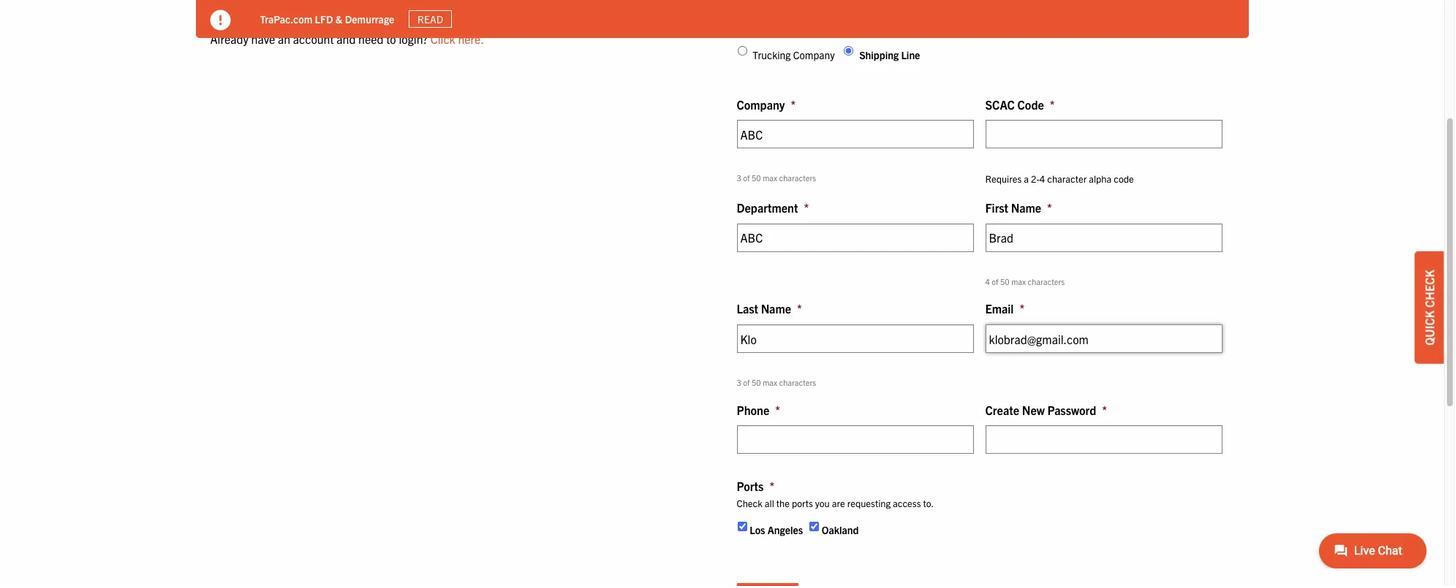 Task type: locate. For each thing, give the bounding box(es) containing it.
3 of 50 max characters up phone *
[[737, 377, 816, 388]]

2 3 of 50 max characters from the top
[[737, 377, 816, 388]]

50 up department
[[752, 173, 761, 183]]

to
[[294, 1, 304, 16], [386, 32, 396, 46]]

1 horizontal spatial check
[[1423, 270, 1437, 308]]

1 vertical spatial characters
[[1028, 276, 1065, 287]]

requires
[[986, 173, 1022, 185]]

company *
[[737, 97, 796, 112]]

characters
[[779, 173, 816, 183], [1028, 276, 1065, 287], [779, 377, 816, 388]]

1 vertical spatial to
[[386, 32, 396, 46]]

1 horizontal spatial to
[[386, 32, 396, 46]]

scac code *
[[986, 97, 1055, 112]]

1 vertical spatial 50
[[1001, 276, 1010, 287]]

max
[[763, 173, 778, 183], [1012, 276, 1026, 287], [763, 377, 778, 388]]

50 up phone *
[[752, 377, 761, 388]]

None text field
[[737, 120, 974, 149], [986, 120, 1223, 149], [737, 120, 974, 149], [986, 120, 1223, 149]]

of up email
[[992, 276, 999, 287]]

password
[[1048, 403, 1097, 417]]

ports
[[737, 479, 764, 494]]

create
[[986, 403, 1020, 417]]

name down a
[[1011, 201, 1042, 215]]

account up need
[[348, 1, 389, 16]]

to right need
[[386, 32, 396, 46]]

of for last
[[743, 377, 750, 388]]

0 horizontal spatial to
[[294, 1, 304, 16]]

4 right a
[[1040, 173, 1045, 185]]

0 vertical spatial account
[[348, 1, 389, 16]]

name for first name
[[1011, 201, 1042, 215]]

of up department
[[743, 173, 750, 183]]

1 vertical spatial max
[[1012, 276, 1026, 287]]

2 vertical spatial characters
[[779, 377, 816, 388]]

here.
[[458, 32, 484, 46]]

trucking company
[[753, 48, 835, 62]]

check
[[1423, 270, 1437, 308], [737, 497, 763, 510]]

characters for last name *
[[779, 377, 816, 388]]

this
[[247, 1, 265, 16]]

0 vertical spatial to
[[294, 1, 304, 16]]

character
[[1048, 173, 1087, 185]]

2 vertical spatial max
[[763, 377, 778, 388]]

4 up email
[[986, 276, 990, 287]]

quick check link
[[1415, 252, 1445, 364]]

* right code
[[1050, 97, 1055, 112]]

company
[[793, 48, 835, 62], [737, 97, 785, 112]]

3 of 50 max characters up department *
[[737, 173, 816, 183]]

to right form
[[294, 1, 304, 16]]

company left the shipping line option
[[793, 48, 835, 62]]

3 of 50 max characters for company
[[737, 173, 816, 183]]

2 3 from the top
[[737, 377, 742, 388]]

of
[[743, 173, 750, 183], [992, 276, 999, 287], [743, 377, 750, 388]]

0 horizontal spatial company
[[737, 97, 785, 112]]

0 vertical spatial name
[[1011, 201, 1042, 215]]

0 horizontal spatial 4
[[986, 276, 990, 287]]

check down 'ports'
[[737, 497, 763, 510]]

demurrage
[[345, 12, 395, 25]]

2-
[[1031, 173, 1040, 185]]

form
[[268, 1, 292, 16]]

access.
[[391, 1, 429, 16]]

company down 'trucking'
[[737, 97, 785, 112]]

login?
[[399, 32, 428, 46]]

0 vertical spatial 3
[[737, 173, 742, 183]]

out
[[228, 1, 244, 16]]

name
[[1011, 201, 1042, 215], [761, 302, 791, 316]]

1 vertical spatial 3 of 50 max characters
[[737, 377, 816, 388]]

last name *
[[737, 302, 802, 316]]

scac
[[986, 97, 1015, 112]]

max for last
[[763, 377, 778, 388]]

department *
[[737, 201, 809, 215]]

trapac.com
[[260, 12, 313, 25]]

0 vertical spatial characters
[[779, 173, 816, 183]]

name right last
[[761, 302, 791, 316]]

0 horizontal spatial account
[[293, 32, 334, 46]]

you
[[815, 497, 830, 510]]

max up phone *
[[763, 377, 778, 388]]

requesting
[[848, 497, 891, 510]]

0 horizontal spatial name
[[761, 302, 791, 316]]

max up email *
[[1012, 276, 1026, 287]]

3 up department
[[737, 173, 742, 183]]

already
[[210, 32, 249, 46]]

* down trucking company
[[791, 97, 796, 112]]

1 horizontal spatial account
[[348, 1, 389, 16]]

max up department
[[763, 173, 778, 183]]

Trucking Company radio
[[738, 46, 747, 56]]

0 vertical spatial of
[[743, 173, 750, 183]]

1 3 from the top
[[737, 173, 742, 183]]

1 vertical spatial company
[[737, 97, 785, 112]]

2 vertical spatial of
[[743, 377, 750, 388]]

1 vertical spatial check
[[737, 497, 763, 510]]

4
[[1040, 173, 1045, 185], [986, 276, 990, 287]]

1 vertical spatial name
[[761, 302, 791, 316]]

0 vertical spatial company
[[793, 48, 835, 62]]

50
[[752, 173, 761, 183], [1001, 276, 1010, 287], [752, 377, 761, 388]]

1 horizontal spatial name
[[1011, 201, 1042, 215]]

0 vertical spatial 4
[[1040, 173, 1045, 185]]

* right department
[[804, 201, 809, 215]]

Oakland checkbox
[[810, 522, 819, 532]]

of for company
[[743, 173, 750, 183]]

account
[[348, 1, 389, 16], [293, 32, 334, 46]]

1 horizontal spatial company
[[793, 48, 835, 62]]

oakland
[[822, 523, 859, 537]]

None text field
[[737, 224, 974, 252], [986, 224, 1223, 252], [737, 325, 974, 353], [986, 325, 1223, 353], [737, 426, 974, 454], [737, 224, 974, 252], [986, 224, 1223, 252], [737, 325, 974, 353], [986, 325, 1223, 353], [737, 426, 974, 454]]

line
[[901, 48, 920, 62]]

1 horizontal spatial 4
[[1040, 173, 1045, 185]]

0 vertical spatial 3 of 50 max characters
[[737, 173, 816, 183]]

3 for last name
[[737, 377, 742, 388]]

check inside ports * check all the ports you are requesting access to.
[[737, 497, 763, 510]]

create new password *
[[986, 403, 1108, 417]]

max for company
[[763, 173, 778, 183]]

3 of 50 max characters
[[737, 173, 816, 183], [737, 377, 816, 388]]

new
[[1022, 403, 1045, 417]]

lfd
[[315, 12, 333, 25]]

None submit
[[737, 584, 798, 587]]

3 up phone
[[737, 377, 742, 388]]

0 vertical spatial 50
[[752, 173, 761, 183]]

of up phone
[[743, 377, 750, 388]]

Shipping Line radio
[[844, 46, 854, 56]]

1 vertical spatial of
[[992, 276, 999, 287]]

0 horizontal spatial check
[[737, 497, 763, 510]]

0 vertical spatial max
[[763, 173, 778, 183]]

None password field
[[986, 426, 1223, 454]]

50 up email *
[[1001, 276, 1010, 287]]

name for last name
[[761, 302, 791, 316]]

check up the quick
[[1423, 270, 1437, 308]]

1 3 of 50 max characters from the top
[[737, 173, 816, 183]]

1 vertical spatial 3
[[737, 377, 742, 388]]

*
[[791, 97, 796, 112], [1050, 97, 1055, 112], [804, 201, 809, 215], [1047, 201, 1052, 215], [797, 302, 802, 316], [1020, 302, 1025, 316], [776, 403, 781, 417], [1103, 403, 1108, 417], [770, 479, 775, 494]]

* up all
[[770, 479, 775, 494]]

2 vertical spatial 50
[[752, 377, 761, 388]]

* right 'password'
[[1103, 403, 1108, 417]]

click
[[431, 32, 456, 46]]

3
[[737, 173, 742, 183], [737, 377, 742, 388]]

first name *
[[986, 201, 1052, 215]]

50 for company
[[752, 173, 761, 183]]

account down lfd
[[293, 32, 334, 46]]

los
[[750, 523, 765, 537]]



Task type: describe. For each thing, give the bounding box(es) containing it.
read
[[418, 12, 443, 26]]

&
[[336, 12, 343, 25]]

already have an account and need to login? click here.
[[210, 32, 484, 46]]

click here. link
[[431, 32, 484, 46]]

are
[[832, 497, 845, 510]]

department
[[737, 201, 798, 215]]

ports
[[792, 497, 813, 510]]

a
[[1024, 173, 1029, 185]]

0 vertical spatial check
[[1423, 270, 1437, 308]]

fill
[[210, 1, 225, 16]]

phone
[[737, 403, 770, 417]]

* right phone
[[776, 403, 781, 417]]

read link
[[409, 10, 452, 28]]

phone *
[[737, 403, 781, 417]]

3 of 50 max characters for last name
[[737, 377, 816, 388]]

trapac.com lfd & demurrage
[[260, 12, 395, 25]]

los angeles
[[750, 523, 803, 537]]

access
[[893, 497, 921, 510]]

first
[[986, 201, 1009, 215]]

characters for first name *
[[1028, 276, 1065, 287]]

shipping
[[860, 48, 899, 62]]

an
[[278, 32, 290, 46]]

email
[[986, 302, 1014, 316]]

* right email
[[1020, 302, 1025, 316]]

50 for last
[[752, 377, 761, 388]]

all
[[765, 497, 774, 510]]

request
[[307, 1, 345, 16]]

code
[[1114, 173, 1134, 185]]

alpha
[[1089, 173, 1112, 185]]

1 vertical spatial 4
[[986, 276, 990, 287]]

Los Angeles checkbox
[[738, 522, 747, 532]]

* right last
[[797, 302, 802, 316]]

1 vertical spatial account
[[293, 32, 334, 46]]

3 for company
[[737, 173, 742, 183]]

characters for company *
[[779, 173, 816, 183]]

need
[[358, 32, 384, 46]]

fill out this form to request account access.
[[210, 1, 429, 16]]

and
[[337, 32, 356, 46]]

quick check
[[1423, 270, 1437, 346]]

code
[[1018, 97, 1044, 112]]

max for first
[[1012, 276, 1026, 287]]

50 for first
[[1001, 276, 1010, 287]]

* down the requires a 2-4 character alpha code
[[1047, 201, 1052, 215]]

have
[[251, 32, 275, 46]]

ports * check all the ports you are requesting access to.
[[737, 479, 934, 510]]

last
[[737, 302, 759, 316]]

to.
[[923, 497, 934, 510]]

email *
[[986, 302, 1025, 316]]

solid image
[[210, 10, 231, 31]]

of for first
[[992, 276, 999, 287]]

quick
[[1423, 311, 1437, 346]]

the
[[777, 497, 790, 510]]

shipping line
[[860, 48, 920, 62]]

trucking
[[753, 48, 791, 62]]

angeles
[[768, 523, 803, 537]]

* inside ports * check all the ports you are requesting access to.
[[770, 479, 775, 494]]

requires a 2-4 character alpha code
[[986, 173, 1134, 185]]

4 of 50 max characters
[[986, 276, 1065, 287]]



Task type: vqa. For each thing, say whether or not it's contained in the screenshot.
password field
yes



